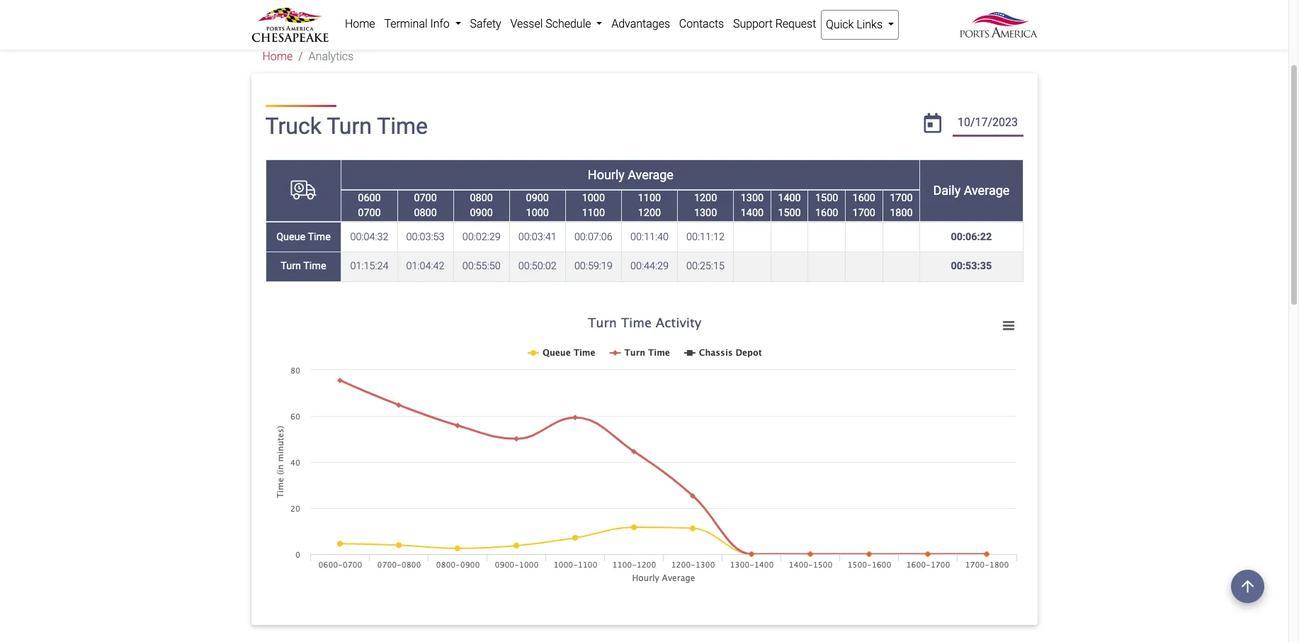 Task type: vqa. For each thing, say whether or not it's contained in the screenshot.
the Request
yes



Task type: locate. For each thing, give the bounding box(es) containing it.
average up 1100 1200
[[628, 167, 674, 182]]

1400 left 1400 1500
[[741, 207, 764, 219]]

1 vertical spatial 1600
[[816, 207, 839, 219]]

info
[[430, 17, 450, 30]]

1100 up 00:07:06
[[582, 207, 605, 219]]

0800 up 00:02:29
[[470, 192, 493, 204]]

1 horizontal spatial home
[[345, 17, 375, 30]]

0700
[[414, 192, 437, 204], [358, 207, 381, 219]]

home
[[345, 17, 375, 30], [263, 50, 293, 63]]

1100 up 00:11:40
[[638, 192, 661, 204]]

0 vertical spatial 0800
[[470, 192, 493, 204]]

1400
[[778, 192, 801, 204], [741, 207, 764, 219]]

0700 up 00:03:53
[[414, 192, 437, 204]]

1300
[[741, 192, 764, 204], [694, 207, 717, 219]]

home link
[[341, 10, 380, 38], [263, 50, 293, 63]]

home up analytics
[[345, 17, 375, 30]]

1 vertical spatial turn
[[281, 260, 301, 272]]

1200 up 00:11:12
[[694, 192, 717, 204]]

1000 down hourly
[[582, 192, 605, 204]]

1 vertical spatial 1000
[[526, 207, 549, 219]]

1700
[[890, 192, 913, 204], [853, 207, 876, 219]]

time
[[377, 113, 428, 140], [308, 231, 331, 243], [304, 260, 326, 272]]

00:11:40
[[631, 231, 669, 243]]

2 vertical spatial time
[[304, 260, 326, 272]]

truck
[[265, 113, 322, 140]]

0 horizontal spatial home link
[[263, 50, 293, 63]]

0800
[[470, 192, 493, 204], [414, 207, 437, 219]]

go to top image
[[1232, 570, 1265, 603]]

daily
[[934, 183, 961, 198]]

1 vertical spatial 1100
[[582, 207, 605, 219]]

1 horizontal spatial turn
[[327, 113, 372, 140]]

1 horizontal spatial 1500
[[816, 192, 839, 204]]

1600
[[853, 192, 876, 204], [816, 207, 839, 219]]

home link up analytics
[[341, 10, 380, 38]]

00:07:06
[[575, 231, 613, 243]]

support
[[733, 17, 773, 30]]

1600 left 1600 1700
[[816, 207, 839, 219]]

0 horizontal spatial average
[[628, 167, 674, 182]]

1000 up 00:03:41
[[526, 207, 549, 219]]

average
[[628, 167, 674, 182], [964, 183, 1010, 198]]

1400 right 1300 1400
[[778, 192, 801, 204]]

hourly
[[588, 167, 625, 182]]

0 vertical spatial 1500
[[816, 192, 839, 204]]

0600 0700
[[358, 192, 381, 219]]

1700 up 1800
[[890, 192, 913, 204]]

home left analytics
[[263, 50, 293, 63]]

0700 0800
[[414, 192, 437, 219]]

1 horizontal spatial 0800
[[470, 192, 493, 204]]

1500 1600
[[816, 192, 839, 219]]

0 vertical spatial 1200
[[694, 192, 717, 204]]

truck turn time
[[265, 113, 428, 140]]

1 vertical spatial home
[[263, 50, 293, 63]]

0800 up 00:03:53
[[414, 207, 437, 219]]

turn
[[327, 113, 372, 140], [281, 260, 301, 272]]

1 vertical spatial 1300
[[694, 207, 717, 219]]

0 horizontal spatial 1400
[[741, 207, 764, 219]]

1 horizontal spatial 1000
[[582, 192, 605, 204]]

turn time
[[281, 260, 326, 272]]

1 horizontal spatial 0700
[[414, 192, 437, 204]]

1200 up 00:11:40
[[638, 207, 661, 219]]

1300 left 1400 1500
[[741, 192, 764, 204]]

terminal
[[384, 17, 428, 30]]

0900 1000
[[526, 192, 549, 219]]

hourly average daily average
[[588, 167, 1010, 198]]

0 horizontal spatial home
[[263, 50, 293, 63]]

0 horizontal spatial 0800
[[414, 207, 437, 219]]

contacts link
[[675, 10, 729, 38]]

0900
[[526, 192, 549, 204], [470, 207, 493, 219]]

1 vertical spatial 1700
[[853, 207, 876, 219]]

0 vertical spatial average
[[628, 167, 674, 182]]

0 horizontal spatial 1500
[[778, 207, 801, 219]]

1600 right the 1500 1600
[[853, 192, 876, 204]]

0 horizontal spatial 0700
[[358, 207, 381, 219]]

turn right truck
[[327, 113, 372, 140]]

1700 left 1800
[[853, 207, 876, 219]]

1 vertical spatial 1200
[[638, 207, 661, 219]]

1 vertical spatial time
[[308, 231, 331, 243]]

average right daily
[[964, 183, 1010, 198]]

00:06:22
[[951, 231, 992, 243]]

1 horizontal spatial home link
[[341, 10, 380, 38]]

0 vertical spatial 0900
[[526, 192, 549, 204]]

home link left analytics
[[263, 50, 293, 63]]

00:55:50
[[463, 260, 501, 272]]

1300 up 00:11:12
[[694, 207, 717, 219]]

None text field
[[953, 111, 1024, 136]]

1 horizontal spatial 1300
[[741, 192, 764, 204]]

0700 down "0600"
[[358, 207, 381, 219]]

0 horizontal spatial 1300
[[694, 207, 717, 219]]

00:44:29
[[631, 260, 669, 272]]

1 vertical spatial average
[[964, 183, 1010, 198]]

advantages link
[[607, 10, 675, 38]]

advantages
[[612, 17, 670, 30]]

00:03:41
[[519, 231, 557, 243]]

time for 00:04:32
[[308, 231, 331, 243]]

safety
[[470, 17, 502, 30]]

turn down queue
[[281, 260, 301, 272]]

1500 down hourly average daily average
[[778, 207, 801, 219]]

time for 01:15:24
[[304, 260, 326, 272]]

safety link
[[466, 10, 506, 38]]

00:04:32
[[350, 231, 389, 243]]

terminal info
[[384, 17, 453, 30]]

1500
[[816, 192, 839, 204], [778, 207, 801, 219]]

0 vertical spatial 1400
[[778, 192, 801, 204]]

1 vertical spatial 1500
[[778, 207, 801, 219]]

1 vertical spatial home link
[[263, 50, 293, 63]]

0 vertical spatial home
[[345, 17, 375, 30]]

0 vertical spatial 1700
[[890, 192, 913, 204]]

0900 up 00:02:29
[[470, 207, 493, 219]]

0 horizontal spatial turn
[[281, 260, 301, 272]]

1000
[[582, 192, 605, 204], [526, 207, 549, 219]]

0900 up 00:03:41
[[526, 192, 549, 204]]

00:25:15
[[687, 260, 725, 272]]

0 vertical spatial 1100
[[638, 192, 661, 204]]

vessel schedule
[[511, 17, 594, 30]]

1100
[[638, 192, 661, 204], [582, 207, 605, 219]]

1 vertical spatial 0900
[[470, 207, 493, 219]]

1500 left 1600 1700
[[816, 192, 839, 204]]

1 horizontal spatial 1600
[[853, 192, 876, 204]]

0 horizontal spatial 1600
[[816, 207, 839, 219]]

0 vertical spatial time
[[377, 113, 428, 140]]

1200
[[694, 192, 717, 204], [638, 207, 661, 219]]

0 vertical spatial 1000
[[582, 192, 605, 204]]



Task type: describe. For each thing, give the bounding box(es) containing it.
vessel schedule link
[[506, 10, 607, 38]]

1100 1200
[[638, 192, 661, 219]]

1 horizontal spatial 1200
[[694, 192, 717, 204]]

contacts
[[680, 17, 724, 30]]

1 horizontal spatial 1100
[[638, 192, 661, 204]]

request
[[776, 17, 817, 30]]

support request
[[733, 17, 817, 30]]

0 vertical spatial home link
[[341, 10, 380, 38]]

1 vertical spatial 0700
[[358, 207, 381, 219]]

quick links
[[826, 18, 886, 31]]

01:04:42
[[407, 260, 445, 272]]

00:02:29
[[463, 231, 501, 243]]

0 horizontal spatial 1700
[[853, 207, 876, 219]]

1400 1500
[[778, 192, 801, 219]]

00:59:19
[[575, 260, 613, 272]]

queue
[[276, 231, 306, 243]]

quick
[[826, 18, 854, 31]]

1 horizontal spatial 0900
[[526, 192, 549, 204]]

links
[[857, 18, 883, 31]]

1300 1400
[[741, 192, 764, 219]]

1200 1300
[[694, 192, 717, 219]]

analytics
[[309, 50, 354, 63]]

0800 0900
[[470, 192, 493, 219]]

01:15:24
[[350, 260, 389, 272]]

1 horizontal spatial 1400
[[778, 192, 801, 204]]

schedule
[[546, 17, 591, 30]]

0 horizontal spatial 1100
[[582, 207, 605, 219]]

0 vertical spatial 1600
[[853, 192, 876, 204]]

vessel
[[511, 17, 543, 30]]

0 vertical spatial turn
[[327, 113, 372, 140]]

1600 1700
[[853, 192, 876, 219]]

00:53:35
[[951, 260, 992, 272]]

1 horizontal spatial average
[[964, 183, 1010, 198]]

1 horizontal spatial 1700
[[890, 192, 913, 204]]

0 horizontal spatial 1000
[[526, 207, 549, 219]]

queue time
[[276, 231, 331, 243]]

calendar day image
[[925, 114, 942, 134]]

0 vertical spatial 1300
[[741, 192, 764, 204]]

1 vertical spatial 0800
[[414, 207, 437, 219]]

00:50:02
[[519, 260, 557, 272]]

1000 1100
[[582, 192, 605, 219]]

quick links link
[[821, 10, 900, 40]]

1800
[[890, 207, 913, 219]]

0 vertical spatial 0700
[[414, 192, 437, 204]]

0600
[[358, 192, 381, 204]]

1700 1800
[[890, 192, 913, 219]]

0 horizontal spatial 0900
[[470, 207, 493, 219]]

00:11:12
[[687, 231, 725, 243]]

00:03:53
[[407, 231, 445, 243]]

1 vertical spatial 1400
[[741, 207, 764, 219]]

support request link
[[729, 10, 821, 38]]

0 horizontal spatial 1200
[[638, 207, 661, 219]]

terminal info link
[[380, 10, 466, 38]]



